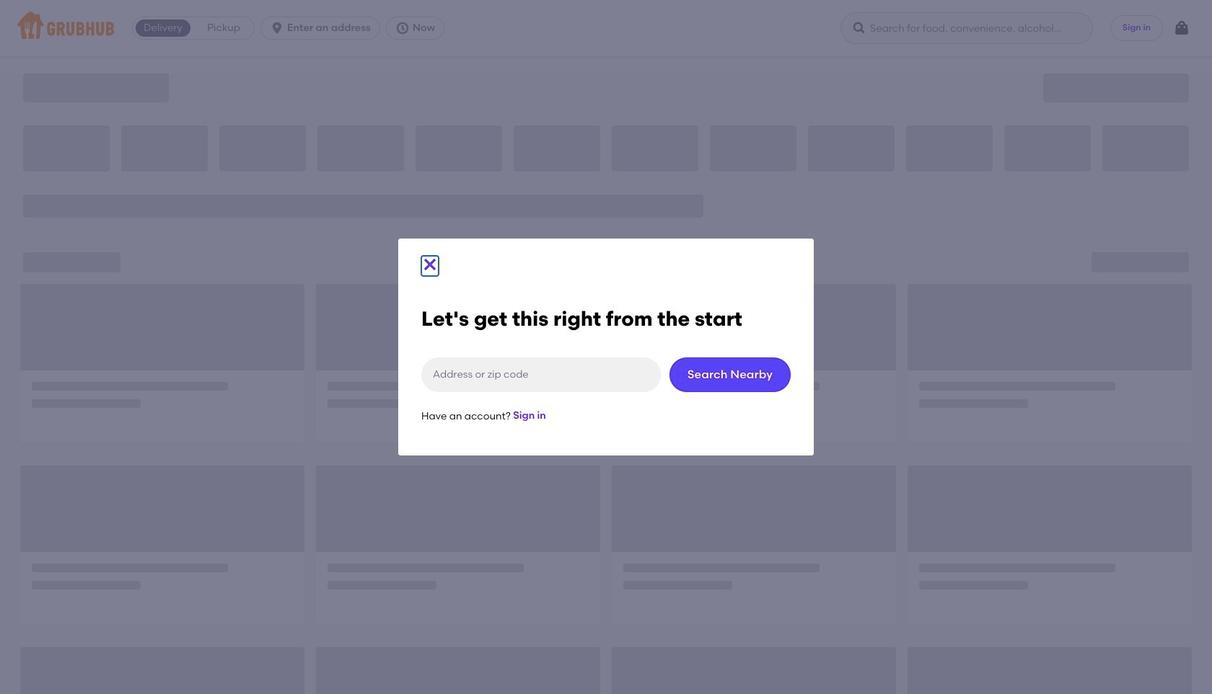 Task type: vqa. For each thing, say whether or not it's contained in the screenshot.
svg icon to the top
yes



Task type: locate. For each thing, give the bounding box(es) containing it.
1 horizontal spatial svg image
[[852, 21, 866, 35]]

2 horizontal spatial svg image
[[1173, 19, 1191, 37]]

0 horizontal spatial svg image
[[395, 21, 410, 35]]

1 horizontal spatial svg image
[[421, 256, 439, 273]]

svg image
[[1173, 19, 1191, 37], [270, 21, 284, 35], [421, 256, 439, 273]]

2 svg image from the left
[[852, 21, 866, 35]]

svg image
[[395, 21, 410, 35], [852, 21, 866, 35]]

Search Address search field
[[421, 358, 661, 392]]



Task type: describe. For each thing, give the bounding box(es) containing it.
1 svg image from the left
[[395, 21, 410, 35]]

main navigation navigation
[[0, 0, 1212, 56]]

0 horizontal spatial svg image
[[270, 21, 284, 35]]



